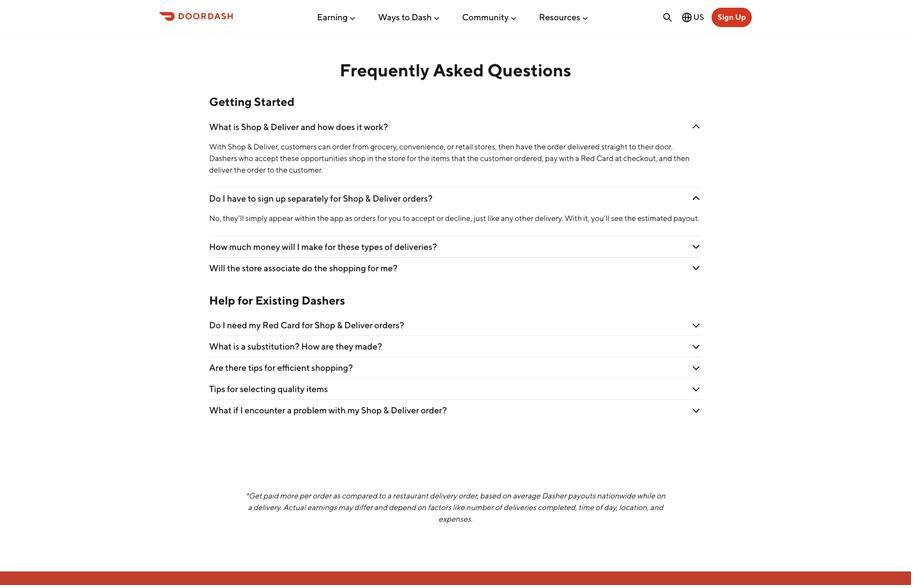 Task type: vqa. For each thing, say whether or not it's contained in the screenshot.
Your in Sign up in minutes and start earning within days. Once your application i
no



Task type: describe. For each thing, give the bounding box(es) containing it.
shopping?
[[311, 363, 353, 373]]

tips
[[248, 363, 263, 373]]

the down the who on the top left of the page
[[234, 165, 246, 175]]

what is shop & deliver and how does it work?
[[209, 122, 388, 132]]

deliver
[[209, 165, 232, 175]]

retail
[[456, 142, 473, 151]]

customer.
[[289, 165, 323, 175]]

chevron down image for do i have to sign up separately for shop & deliver orders?
[[690, 193, 702, 204]]

a down *get
[[248, 503, 252, 513]]

globe line image
[[681, 12, 693, 23]]

deliver up customers
[[271, 122, 299, 132]]

you
[[388, 214, 401, 223]]

encounter
[[245, 406, 285, 416]]

are
[[321, 342, 334, 352]]

shopping
[[329, 263, 366, 273]]

the left customer.
[[276, 165, 288, 175]]

to left their
[[629, 142, 636, 151]]

0 vertical spatial how
[[209, 242, 227, 252]]

order right "can"
[[332, 142, 351, 151]]

to inside *get paid more per order as compared to a restaurant delivery order, based on average dasher payouts nationwide while on a delivery. actual earnings may differ and depend on factors like number of deliveries completed, time of day, location, and expenses.
[[379, 492, 386, 501]]

per
[[299, 492, 311, 501]]

and down while
[[650, 503, 663, 513]]

and inside the with shop & deliver, customers can order from grocery, convenience, or retail stores, then have the order delivered straight to their door. dashers who accept these opportunities shop in the store for the items that the customer ordered, pay with a red card at checkout, and then deliver the order to the customer.
[[659, 154, 672, 163]]

& left order?
[[383, 406, 389, 416]]

it
[[357, 122, 362, 132]]

chevron down image for what is a substitution? how are they made?
[[690, 341, 702, 353]]

items inside the with shop & deliver, customers can order from grocery, convenience, or retail stores, then have the order delivered straight to their door. dashers who accept these opportunities shop in the store for the items that the customer ordered, pay with a red card at checkout, and then deliver the order to the customer.
[[431, 154, 450, 163]]

depend
[[389, 503, 416, 513]]

help
[[209, 294, 235, 307]]

chevron down image for getting started
[[690, 262, 702, 274]]

2 horizontal spatial of
[[595, 503, 602, 513]]

actual
[[283, 503, 306, 513]]

made?
[[355, 342, 382, 352]]

2 horizontal spatial on
[[656, 492, 665, 501]]

separately
[[288, 193, 328, 204]]

what for what is a substitution? how are they made?
[[209, 342, 232, 352]]

the right 'will' at the top of the page
[[227, 263, 240, 273]]

appear
[[269, 214, 293, 223]]

chevron down image for how much money will i make for these types of deliveries?
[[690, 241, 702, 253]]

deliveries?
[[394, 242, 437, 252]]

frequently asked questions
[[340, 59, 571, 80]]

order down the who on the top left of the page
[[247, 165, 266, 175]]

0 horizontal spatial on
[[417, 503, 426, 513]]

order?
[[421, 406, 447, 416]]

the right see
[[624, 214, 636, 223]]

resources link
[[539, 8, 589, 26]]

dx_makethemost_walk image
[[461, 0, 752, 9]]

ways
[[378, 12, 400, 22]]

tips for selecting quality items
[[209, 384, 328, 395]]

factors
[[428, 503, 451, 513]]

i right if
[[240, 406, 243, 416]]

1 vertical spatial red
[[263, 321, 279, 331]]

there
[[225, 363, 246, 373]]

a up depend
[[387, 492, 391, 501]]

expenses.
[[439, 515, 473, 524]]

checkout,
[[623, 154, 658, 163]]

need
[[227, 321, 247, 331]]

based
[[480, 492, 501, 501]]

what is a substitution? how are they made?
[[209, 342, 382, 352]]

chevron down image for are there tips for efficient shopping?
[[690, 362, 702, 374]]

types
[[361, 242, 383, 252]]

& up orders in the left of the page
[[365, 193, 371, 204]]

1 vertical spatial card
[[281, 321, 300, 331]]

sign
[[258, 193, 274, 204]]

delivery. inside *get paid more per order as compared to a restaurant delivery order, based on average dasher payouts nationwide while on a delivery. actual earnings may differ and depend on factors like number of deliveries completed, time of day, location, and expenses.
[[253, 503, 282, 513]]

community
[[462, 12, 509, 22]]

customers
[[281, 142, 317, 151]]

it,
[[583, 214, 590, 223]]

dasher
[[542, 492, 566, 501]]

0 vertical spatial delivery.
[[535, 214, 563, 223]]

me?
[[380, 263, 397, 273]]

the left app
[[317, 214, 329, 223]]

i up they'll
[[223, 193, 225, 204]]

problem
[[293, 406, 327, 416]]

ways to dash
[[378, 12, 432, 22]]

1 vertical spatial store
[[242, 263, 262, 273]]

& up deliver,
[[263, 122, 269, 132]]

sign up
[[718, 13, 746, 22]]

1 chevron down image from the top
[[690, 121, 702, 133]]

frequently
[[340, 59, 429, 80]]

do
[[302, 263, 312, 273]]

chevron down image for do i need my red card for shop & deliver orders?
[[690, 320, 702, 331]]

work?
[[364, 122, 388, 132]]

their
[[638, 142, 654, 151]]

completed,
[[538, 503, 577, 513]]

i right will
[[297, 242, 300, 252]]

what for what is shop & deliver and how does it work?
[[209, 122, 232, 132]]

they'll
[[223, 214, 244, 223]]

no, they'll simply appear within the app as orders for you to accept or decline, just like any other delivery. with it, you'll see the estimated payout.
[[209, 214, 699, 223]]

restaurant
[[393, 492, 428, 501]]

that
[[451, 154, 466, 163]]

payout.
[[674, 214, 699, 223]]

how much money will i make for these types of deliveries?
[[209, 242, 437, 252]]

just
[[474, 214, 486, 223]]

stores,
[[474, 142, 497, 151]]

with shop & deliver, customers can order from grocery, convenience, or retail stores, then have the order delivered straight to their door. dashers who accept these opportunities shop in the store for the items that the customer ordered, pay with a red card at checkout, and then deliver the order to the customer.
[[209, 142, 690, 175]]

does
[[336, 122, 355, 132]]

is for a
[[233, 342, 239, 352]]

estimated
[[638, 214, 672, 223]]

they
[[336, 342, 353, 352]]

1 vertical spatial how
[[301, 342, 320, 352]]

to right you
[[403, 214, 410, 223]]

if
[[233, 406, 238, 416]]

who
[[239, 154, 253, 163]]

earning link
[[317, 8, 356, 26]]

other
[[515, 214, 534, 223]]

do i need my red card for shop & deliver orders?
[[209, 321, 404, 331]]

deliver,
[[254, 142, 279, 151]]

1 vertical spatial items
[[306, 384, 328, 395]]

shop
[[349, 154, 366, 163]]

efficient
[[277, 363, 310, 373]]

differ
[[354, 503, 373, 513]]

1 horizontal spatial as
[[345, 214, 352, 223]]

sign
[[718, 13, 734, 22]]

see
[[611, 214, 623, 223]]

1 vertical spatial then
[[674, 154, 690, 163]]

more
[[280, 492, 298, 501]]

started
[[254, 95, 295, 108]]

no,
[[209, 214, 221, 223]]

with inside the with shop & deliver, customers can order from grocery, convenience, or retail stores, then have the order delivered straight to their door. dashers who accept these opportunities shop in the store for the items that the customer ordered, pay with a red card at checkout, and then deliver the order to the customer.
[[209, 142, 226, 151]]

0 horizontal spatial with
[[328, 406, 346, 416]]

& up they at the left bottom of page
[[337, 321, 343, 331]]

1 vertical spatial accept
[[411, 214, 435, 223]]



Task type: locate. For each thing, give the bounding box(es) containing it.
accept down deliver,
[[255, 154, 278, 163]]

of left "day,"
[[595, 503, 602, 513]]

these down customers
[[280, 154, 299, 163]]

is for shop
[[233, 122, 239, 132]]

4 chevron down image from the top
[[690, 341, 702, 353]]

on right while
[[656, 492, 665, 501]]

0 horizontal spatial accept
[[255, 154, 278, 163]]

0 vertical spatial like
[[488, 214, 499, 223]]

0 horizontal spatial delivery.
[[253, 503, 282, 513]]

paid
[[263, 492, 278, 501]]

&
[[263, 122, 269, 132], [247, 142, 252, 151], [365, 193, 371, 204], [337, 321, 343, 331], [383, 406, 389, 416]]

dashers up deliver
[[209, 154, 237, 163]]

0 horizontal spatial card
[[281, 321, 300, 331]]

questions
[[487, 59, 571, 80]]

are there tips for efficient shopping?
[[209, 363, 353, 373]]

1 vertical spatial or
[[437, 214, 444, 223]]

for
[[407, 154, 417, 163], [330, 193, 341, 204], [377, 214, 387, 223], [325, 242, 336, 252], [368, 263, 379, 273], [238, 294, 253, 307], [302, 321, 313, 331], [264, 363, 275, 373], [227, 384, 238, 395]]

1 horizontal spatial these
[[338, 242, 360, 252]]

accept
[[255, 154, 278, 163], [411, 214, 435, 223]]

earning
[[317, 12, 348, 22]]

deliver up the made?
[[344, 321, 373, 331]]

dash
[[412, 12, 432, 22]]

0 vertical spatial chevron down image
[[690, 121, 702, 133]]

to right compared
[[379, 492, 386, 501]]

0 vertical spatial then
[[498, 142, 514, 151]]

1 vertical spatial dashers
[[302, 294, 345, 307]]

then
[[498, 142, 514, 151], [674, 154, 690, 163]]

getting started
[[209, 95, 295, 108]]

do for do i need my red card for shop & deliver orders?
[[209, 321, 221, 331]]

0 vertical spatial accept
[[255, 154, 278, 163]]

*get paid more per order as compared to a restaurant delivery order, based on average dasher payouts nationwide while on a delivery. actual earnings may differ and depend on factors like number of deliveries completed, time of day, location, and expenses.
[[246, 492, 665, 524]]

0 vertical spatial my
[[249, 321, 261, 331]]

make
[[301, 242, 323, 252]]

with inside the with shop & deliver, customers can order from grocery, convenience, or retail stores, then have the order delivered straight to their door. dashers who accept these opportunities shop in the store for the items that the customer ordered, pay with a red card at checkout, and then deliver the order to the customer.
[[559, 154, 574, 163]]

how
[[209, 242, 227, 252], [301, 342, 320, 352]]

do for do i have to sign up separately for shop & deliver orders?
[[209, 193, 221, 204]]

orders
[[354, 214, 376, 223]]

is up there
[[233, 342, 239, 352]]

items up problem
[[306, 384, 328, 395]]

will
[[282, 242, 295, 252]]

a down need
[[241, 342, 246, 352]]

order inside *get paid more per order as compared to a restaurant delivery order, based on average dasher payouts nationwide while on a delivery. actual earnings may differ and depend on factors like number of deliveries completed, time of day, location, and expenses.
[[313, 492, 331, 501]]

orders? up the made?
[[374, 321, 404, 331]]

3 chevron down image from the top
[[690, 320, 702, 331]]

like up expenses. in the bottom of the page
[[453, 503, 465, 513]]

to
[[402, 12, 410, 22], [629, 142, 636, 151], [267, 165, 274, 175], [248, 193, 256, 204], [403, 214, 410, 223], [379, 492, 386, 501]]

what up the are
[[209, 342, 232, 352]]

average
[[513, 492, 540, 501]]

a down delivered at top right
[[575, 154, 579, 163]]

1 horizontal spatial like
[[488, 214, 499, 223]]

what down getting
[[209, 122, 232, 132]]

and down door.
[[659, 154, 672, 163]]

at
[[615, 154, 622, 163]]

customer
[[480, 154, 513, 163]]

the right do
[[314, 263, 327, 273]]

as right app
[[345, 214, 352, 223]]

my right problem
[[347, 406, 359, 416]]

do i have to sign up separately for shop & deliver orders?
[[209, 193, 432, 204]]

0 horizontal spatial with
[[209, 142, 226, 151]]

0 vertical spatial is
[[233, 122, 239, 132]]

0 horizontal spatial like
[[453, 503, 465, 513]]

1 vertical spatial with
[[328, 406, 346, 416]]

what for what if i encounter a problem with my shop & deliver order?
[[209, 406, 232, 416]]

as up may
[[333, 492, 340, 501]]

order,
[[458, 492, 478, 501]]

1 horizontal spatial have
[[516, 142, 533, 151]]

with up deliver
[[209, 142, 226, 151]]

*get
[[246, 492, 262, 501]]

items left that
[[431, 154, 450, 163]]

quality
[[278, 384, 305, 395]]

order up pay
[[547, 142, 566, 151]]

grocery,
[[370, 142, 398, 151]]

card
[[596, 154, 614, 163], [281, 321, 300, 331]]

is down getting
[[233, 122, 239, 132]]

0 vertical spatial orders?
[[403, 193, 432, 204]]

to left dash
[[402, 12, 410, 22]]

0 horizontal spatial as
[[333, 492, 340, 501]]

then right checkout,
[[674, 154, 690, 163]]

store down "grocery,"
[[388, 154, 405, 163]]

a inside the with shop & deliver, customers can order from grocery, convenience, or retail stores, then have the order delivered straight to their door. dashers who accept these opportunities shop in the store for the items that the customer ordered, pay with a red card at checkout, and then deliver the order to the customer.
[[575, 154, 579, 163]]

will the store associate do the shopping for me?
[[209, 263, 397, 273]]

0 vertical spatial dashers
[[209, 154, 237, 163]]

what
[[209, 122, 232, 132], [209, 342, 232, 352], [209, 406, 232, 416]]

how up 'will' at the top of the page
[[209, 242, 227, 252]]

delivery. right other
[[535, 214, 563, 223]]

can
[[318, 142, 331, 151]]

0 vertical spatial with
[[209, 142, 226, 151]]

1 horizontal spatial items
[[431, 154, 450, 163]]

the up ordered,
[[534, 142, 546, 151]]

1 vertical spatial my
[[347, 406, 359, 416]]

dashers up do i need my red card for shop & deliver orders?
[[302, 294, 345, 307]]

of right types
[[385, 242, 393, 252]]

0 horizontal spatial store
[[242, 263, 262, 273]]

card left at in the right top of the page
[[596, 154, 614, 163]]

1 horizontal spatial accept
[[411, 214, 435, 223]]

1 horizontal spatial with
[[559, 154, 574, 163]]

1 vertical spatial orders?
[[374, 321, 404, 331]]

2 chevron down image from the top
[[690, 241, 702, 253]]

red inside the with shop & deliver, customers can order from grocery, convenience, or retail stores, then have the order delivered straight to their door. dashers who accept these opportunities shop in the store for the items that the customer ordered, pay with a red card at checkout, and then deliver the order to the customer.
[[581, 154, 595, 163]]

number
[[466, 503, 493, 513]]

store inside the with shop & deliver, customers can order from grocery, convenience, or retail stores, then have the order delivered straight to their door. dashers who accept these opportunities shop in the store for the items that the customer ordered, pay with a red card at checkout, and then deliver the order to the customer.
[[388, 154, 405, 163]]

the right in
[[375, 154, 387, 163]]

ways to dash link
[[378, 8, 440, 26]]

compared
[[342, 492, 377, 501]]

1 vertical spatial what
[[209, 342, 232, 352]]

in
[[367, 154, 373, 163]]

1 vertical spatial like
[[453, 503, 465, 513]]

opportunities
[[301, 154, 347, 163]]

0 vertical spatial store
[[388, 154, 405, 163]]

shop inside the with shop & deliver, customers can order from grocery, convenience, or retail stores, then have the order delivered straight to their door. dashers who accept these opportunities shop in the store for the items that the customer ordered, pay with a red card at checkout, and then deliver the order to the customer.
[[228, 142, 246, 151]]

payouts
[[568, 492, 596, 501]]

1 horizontal spatial of
[[495, 503, 502, 513]]

& inside the with shop & deliver, customers can order from grocery, convenience, or retail stores, then have the order delivered straight to their door. dashers who accept these opportunities shop in the store for the items that the customer ordered, pay with a red card at checkout, and then deliver the order to the customer.
[[247, 142, 252, 151]]

have up ordered,
[[516, 142, 533, 151]]

delivered
[[567, 142, 600, 151]]

3 chevron down image from the top
[[690, 384, 702, 395]]

i left need
[[223, 321, 225, 331]]

chevron down image
[[690, 121, 702, 133], [690, 262, 702, 274], [690, 384, 702, 395]]

how
[[317, 122, 334, 132]]

6 chevron down image from the top
[[690, 405, 702, 417]]

how left are
[[301, 342, 320, 352]]

deliveries
[[503, 503, 536, 513]]

getting
[[209, 95, 252, 108]]

2 what from the top
[[209, 342, 232, 352]]

up
[[735, 13, 746, 22]]

0 horizontal spatial dashers
[[209, 154, 237, 163]]

0 vertical spatial card
[[596, 154, 614, 163]]

orders? up no, they'll simply appear within the app as orders for you to accept or decline, just like any other delivery. with it, you'll see the estimated payout.
[[403, 193, 432, 204]]

any
[[501, 214, 513, 223]]

have inside the with shop & deliver, customers can order from grocery, convenience, or retail stores, then have the order delivered straight to their door. dashers who accept these opportunities shop in the store for the items that the customer ordered, pay with a red card at checkout, and then deliver the order to the customer.
[[516, 142, 533, 151]]

1 vertical spatial have
[[227, 193, 246, 204]]

2 vertical spatial what
[[209, 406, 232, 416]]

sign up button
[[712, 8, 752, 27]]

a left problem
[[287, 406, 292, 416]]

the right that
[[467, 154, 479, 163]]

deliver left order?
[[391, 406, 419, 416]]

or left decline, at top
[[437, 214, 444, 223]]

with left it,
[[565, 214, 582, 223]]

accept right you
[[411, 214, 435, 223]]

card inside the with shop & deliver, customers can order from grocery, convenience, or retail stores, then have the order delivered straight to their door. dashers who accept these opportunities shop in the store for the items that the customer ordered, pay with a red card at checkout, and then deliver the order to the customer.
[[596, 154, 614, 163]]

& up the who on the top left of the page
[[247, 142, 252, 151]]

0 horizontal spatial then
[[498, 142, 514, 151]]

1 horizontal spatial my
[[347, 406, 359, 416]]

within
[[295, 214, 316, 223]]

my right need
[[249, 321, 261, 331]]

earnings
[[307, 503, 337, 513]]

5 chevron down image from the top
[[690, 362, 702, 374]]

1 vertical spatial with
[[565, 214, 582, 223]]

orders?
[[403, 193, 432, 204], [374, 321, 404, 331]]

with
[[559, 154, 574, 163], [328, 406, 346, 416]]

with
[[209, 142, 226, 151], [565, 214, 582, 223]]

card up what is a substitution? how are they made?
[[281, 321, 300, 331]]

1 do from the top
[[209, 193, 221, 204]]

2 do from the top
[[209, 321, 221, 331]]

substitution?
[[247, 342, 299, 352]]

2 is from the top
[[233, 342, 239, 352]]

1 vertical spatial chevron down image
[[690, 262, 702, 274]]

1 is from the top
[[233, 122, 239, 132]]

chevron down image for what if i encounter a problem with my shop & deliver order?
[[690, 405, 702, 417]]

shop
[[241, 122, 262, 132], [228, 142, 246, 151], [343, 193, 364, 204], [315, 321, 335, 331], [361, 406, 382, 416]]

door.
[[655, 142, 673, 151]]

delivery.
[[535, 214, 563, 223], [253, 503, 282, 513]]

nationwide
[[597, 492, 635, 501]]

like inside *get paid more per order as compared to a restaurant delivery order, based on average dasher payouts nationwide while on a delivery. actual earnings may differ and depend on factors like number of deliveries completed, time of day, location, and expenses.
[[453, 503, 465, 513]]

help for existing dashers
[[209, 294, 345, 307]]

existing
[[255, 294, 299, 307]]

store
[[388, 154, 405, 163], [242, 263, 262, 273]]

1 vertical spatial as
[[333, 492, 340, 501]]

pay
[[545, 154, 558, 163]]

on right based
[[502, 492, 511, 501]]

while
[[637, 492, 655, 501]]

of down based
[[495, 503, 502, 513]]

accept inside the with shop & deliver, customers can order from grocery, convenience, or retail stores, then have the order delivered straight to their door. dashers who accept these opportunities shop in the store for the items that the customer ordered, pay with a red card at checkout, and then deliver the order to the customer.
[[255, 154, 278, 163]]

deliver up you
[[373, 193, 401, 204]]

to left "sign"
[[248, 193, 256, 204]]

asked
[[433, 59, 484, 80]]

1 horizontal spatial card
[[596, 154, 614, 163]]

0 vertical spatial with
[[559, 154, 574, 163]]

then up "customer"
[[498, 142, 514, 151]]

0 vertical spatial red
[[581, 154, 595, 163]]

as inside *get paid more per order as compared to a restaurant delivery order, based on average dasher payouts nationwide while on a delivery. actual earnings may differ and depend on factors like number of deliveries completed, time of day, location, and expenses.
[[333, 492, 340, 501]]

app
[[330, 214, 343, 223]]

2 chevron down image from the top
[[690, 262, 702, 274]]

3 what from the top
[[209, 406, 232, 416]]

straight
[[601, 142, 628, 151]]

0 horizontal spatial how
[[209, 242, 227, 252]]

chevron down image for help for existing dashers
[[690, 384, 702, 395]]

for inside the with shop & deliver, customers can order from grocery, convenience, or retail stores, then have the order delivered straight to their door. dashers who accept these opportunities shop in the store for the items that the customer ordered, pay with a red card at checkout, and then deliver the order to the customer.
[[407, 154, 417, 163]]

or inside the with shop & deliver, customers can order from grocery, convenience, or retail stores, then have the order delivered straight to their door. dashers who accept these opportunities shop in the store for the items that the customer ordered, pay with a red card at checkout, and then deliver the order to the customer.
[[447, 142, 454, 151]]

delivery. down paid at the bottom left of the page
[[253, 503, 282, 513]]

0 vertical spatial do
[[209, 193, 221, 204]]

0 horizontal spatial these
[[280, 154, 299, 163]]

the down convenience,
[[418, 154, 430, 163]]

associate
[[264, 263, 300, 273]]

store down much
[[242, 263, 262, 273]]

0 horizontal spatial red
[[263, 321, 279, 331]]

1 horizontal spatial store
[[388, 154, 405, 163]]

1 horizontal spatial with
[[565, 214, 582, 223]]

1 vertical spatial is
[[233, 342, 239, 352]]

0 vertical spatial these
[[280, 154, 299, 163]]

0 horizontal spatial or
[[437, 214, 444, 223]]

delivery
[[430, 492, 457, 501]]

1 vertical spatial delivery.
[[253, 503, 282, 513]]

0 vertical spatial or
[[447, 142, 454, 151]]

selecting
[[240, 384, 276, 395]]

0 horizontal spatial items
[[306, 384, 328, 395]]

0 horizontal spatial my
[[249, 321, 261, 331]]

with right problem
[[328, 406, 346, 416]]

0 horizontal spatial have
[[227, 193, 246, 204]]

convenience,
[[399, 142, 445, 151]]

dashers inside the with shop & deliver, customers can order from grocery, convenience, or retail stores, then have the order delivered straight to their door. dashers who accept these opportunities shop in the store for the items that the customer ordered, pay with a red card at checkout, and then deliver the order to the customer.
[[209, 154, 237, 163]]

0 vertical spatial items
[[431, 154, 450, 163]]

up
[[276, 193, 286, 204]]

2 vertical spatial chevron down image
[[690, 384, 702, 395]]

0 vertical spatial have
[[516, 142, 533, 151]]

1 horizontal spatial delivery.
[[535, 214, 563, 223]]

1 vertical spatial these
[[338, 242, 360, 252]]

tips
[[209, 384, 225, 395]]

1 horizontal spatial dashers
[[302, 294, 345, 307]]

do up no,
[[209, 193, 221, 204]]

or left retail
[[447, 142, 454, 151]]

1 horizontal spatial then
[[674, 154, 690, 163]]

1 horizontal spatial how
[[301, 342, 320, 352]]

community link
[[462, 8, 517, 26]]

these up 'shopping'
[[338, 242, 360, 252]]

i
[[223, 193, 225, 204], [297, 242, 300, 252], [223, 321, 225, 331], [240, 406, 243, 416]]

red up substitution?
[[263, 321, 279, 331]]

have up they'll
[[227, 193, 246, 204]]

0 vertical spatial what
[[209, 122, 232, 132]]

1 horizontal spatial or
[[447, 142, 454, 151]]

red down delivered at top right
[[581, 154, 595, 163]]

0 vertical spatial as
[[345, 214, 352, 223]]

1 what from the top
[[209, 122, 232, 132]]

0 horizontal spatial of
[[385, 242, 393, 252]]

what left if
[[209, 406, 232, 416]]

on down the restaurant
[[417, 503, 426, 513]]

these inside the with shop & deliver, customers can order from grocery, convenience, or retail stores, then have the order delivered straight to their door. dashers who accept these opportunities shop in the store for the items that the customer ordered, pay with a red card at checkout, and then deliver the order to the customer.
[[280, 154, 299, 163]]

and left how
[[301, 122, 316, 132]]

what if i encounter a problem with my shop & deliver order?
[[209, 406, 447, 416]]

much
[[229, 242, 251, 252]]

do left need
[[209, 321, 221, 331]]

dashers
[[209, 154, 237, 163], [302, 294, 345, 307]]

1 horizontal spatial red
[[581, 154, 595, 163]]

my
[[249, 321, 261, 331], [347, 406, 359, 416]]

decline,
[[445, 214, 472, 223]]

to down deliver,
[[267, 165, 274, 175]]

1 vertical spatial do
[[209, 321, 221, 331]]

and right the differ
[[374, 503, 387, 513]]

1 horizontal spatial on
[[502, 492, 511, 501]]

order up earnings
[[313, 492, 331, 501]]

like left any
[[488, 214, 499, 223]]

with right pay
[[559, 154, 574, 163]]

deliver
[[271, 122, 299, 132], [373, 193, 401, 204], [344, 321, 373, 331], [391, 406, 419, 416]]

time
[[578, 503, 594, 513]]

chevron down image
[[690, 193, 702, 204], [690, 241, 702, 253], [690, 320, 702, 331], [690, 341, 702, 353], [690, 362, 702, 374], [690, 405, 702, 417]]

1 chevron down image from the top
[[690, 193, 702, 204]]



